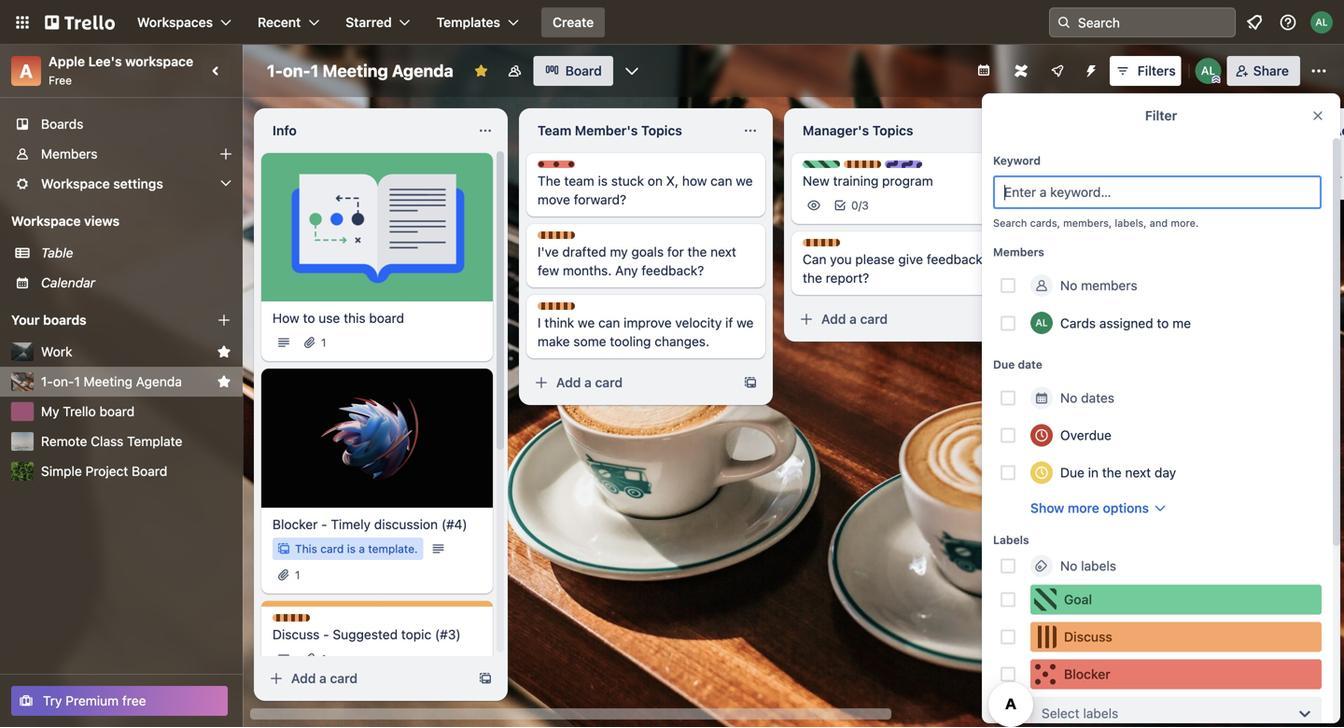 Task type: locate. For each thing, give the bounding box(es) containing it.
0 vertical spatial can
[[711, 173, 733, 189]]

1 vertical spatial -
[[323, 627, 329, 642]]

0 horizontal spatial on-
[[53, 374, 74, 389]]

1 vertical spatial workspace
[[11, 213, 81, 229]]

(#3)
[[435, 627, 461, 642]]

goal down no labels
[[1064, 592, 1092, 607]]

no members
[[1061, 278, 1138, 293]]

no up cards
[[1061, 278, 1078, 293]]

1 vertical spatial labels
[[1083, 706, 1119, 721]]

0 vertical spatial board
[[566, 63, 602, 78]]

a down blocker - timely discussion (#4)
[[359, 543, 365, 556]]

color: purple, title: "reassign" element
[[885, 161, 953, 175]]

1 horizontal spatial on
[[986, 252, 1002, 267]]

1 horizontal spatial meeting
[[323, 61, 388, 81]]

card down suggested at the left bottom of page
[[330, 671, 358, 686]]

1 horizontal spatial due
[[1061, 465, 1085, 480]]

make
[[538, 334, 570, 349]]

blocker inside the "blocker the team is stuck on x, how can we move forward?"
[[556, 162, 597, 175]]

add a card down suggested at the left bottom of page
[[291, 671, 358, 686]]

2 vertical spatial color: green, title: "goal" element
[[1031, 585, 1322, 615]]

cards
[[1061, 315, 1096, 331]]

0 horizontal spatial is
[[347, 543, 356, 556]]

2 vertical spatial no
[[1061, 558, 1078, 574]]

due left in
[[1061, 465, 1085, 480]]

0 horizontal spatial the
[[688, 244, 707, 260]]

add a card button down tooling
[[527, 368, 736, 398]]

1 horizontal spatial 1-on-1 meeting agenda
[[267, 61, 453, 81]]

this
[[344, 310, 366, 326]]

workspace for workspace views
[[11, 213, 81, 229]]

meeting down starred
[[323, 61, 388, 81]]

board left customize views image
[[566, 63, 602, 78]]

to left the me
[[1157, 315, 1169, 331]]

training
[[833, 173, 879, 189]]

show
[[1031, 500, 1065, 516]]

we right the if
[[737, 315, 754, 331]]

1 horizontal spatial color: red, title: "blocker" element
[[1031, 660, 1322, 690]]

discussion
[[374, 517, 438, 532]]

boards
[[41, 116, 83, 132]]

a down some
[[585, 375, 592, 390]]

a for info
[[319, 671, 327, 686]]

agenda inside 1-on-1 meeting agenda 'button'
[[136, 374, 182, 389]]

can
[[803, 252, 827, 267]]

how
[[273, 310, 300, 326]]

members down the search
[[993, 246, 1045, 259]]

a down discuss discuss - suggested topic (#3)
[[319, 671, 327, 686]]

workspace inside popup button
[[41, 176, 110, 191]]

1 horizontal spatial agenda
[[392, 61, 453, 81]]

2 vertical spatial blocker
[[1064, 667, 1111, 682]]

to
[[303, 310, 315, 326], [1157, 315, 1169, 331]]

color: red, title: "blocker" element
[[538, 161, 597, 175], [1031, 660, 1322, 690]]

stuck
[[611, 173, 644, 189]]

0 vertical spatial is
[[598, 173, 608, 189]]

color: orange, title: "discuss" element for discuss - suggested topic (#3)
[[273, 614, 334, 628]]

open information menu image
[[1279, 13, 1298, 32]]

share button
[[1228, 56, 1301, 86]]

this member is an admin of this board. image
[[1213, 76, 1221, 84]]

apple lee (applelee29) image
[[1196, 58, 1222, 84], [1031, 312, 1053, 334]]

agenda inside board name text box
[[392, 61, 453, 81]]

1 vertical spatial board
[[132, 464, 167, 479]]

1- down recent
[[267, 61, 283, 81]]

workspace visible image
[[508, 63, 523, 78]]

1 horizontal spatial is
[[598, 173, 608, 189]]

on- down recent popup button
[[283, 61, 311, 81]]

0 vertical spatial no
[[1061, 278, 1078, 293]]

0 horizontal spatial 1-on-1 meeting agenda
[[41, 374, 182, 389]]

1- inside board name text box
[[267, 61, 283, 81]]

1 vertical spatial due
[[1061, 465, 1085, 480]]

a down report?
[[850, 311, 857, 327]]

apple lee's workspace free
[[49, 54, 193, 87]]

0 / 3
[[852, 199, 869, 212]]

power ups image
[[1050, 63, 1065, 78]]

project
[[85, 464, 128, 479]]

discuss
[[863, 162, 905, 175], [556, 232, 599, 246], [822, 240, 864, 253], [556, 303, 599, 317], [291, 615, 334, 628], [273, 627, 320, 642], [1064, 629, 1113, 645]]

0 horizontal spatial next
[[711, 244, 737, 260]]

0 vertical spatial next
[[711, 244, 737, 260]]

next right for
[[711, 244, 737, 260]]

blocker up this
[[273, 517, 318, 532]]

2 horizontal spatial blocker
[[1064, 667, 1111, 682]]

the right in
[[1102, 465, 1122, 480]]

1-on-1 meeting agenda down starred
[[267, 61, 453, 81]]

0 horizontal spatial meeting
[[84, 374, 133, 389]]

0 vertical spatial due
[[993, 358, 1015, 371]]

close popover image
[[1311, 108, 1326, 123]]

blog
[[1151, 417, 1178, 432]]

0 vertical spatial agenda
[[392, 61, 453, 81]]

discuss reassign
[[863, 162, 953, 175]]

members link
[[0, 139, 243, 169]]

2 horizontal spatial the
[[1102, 465, 1122, 480]]

0 horizontal spatial blocker
[[273, 517, 318, 532]]

on right feedback
[[986, 252, 1002, 267]]

1 vertical spatial starred icon image
[[217, 374, 232, 389]]

1 vertical spatial on-
[[53, 374, 74, 389]]

create from template… image
[[1008, 312, 1023, 327], [743, 375, 758, 390]]

1 vertical spatial no
[[1061, 390, 1078, 406]]

velocity
[[675, 315, 722, 331]]

discuss for can
[[822, 240, 864, 253]]

add down report?
[[822, 311, 846, 327]]

card for manager's topics
[[860, 311, 888, 327]]

next inside discuss i've drafted my goals for the next few months. any feedback?
[[711, 244, 737, 260]]

board right this
[[369, 310, 404, 326]]

timely
[[331, 517, 371, 532]]

1 vertical spatial 1-
[[41, 374, 53, 389]]

on- down the work
[[53, 374, 74, 389]]

0 vertical spatial 1-on-1 meeting agenda
[[267, 61, 453, 81]]

0 vertical spatial labels
[[1081, 558, 1117, 574]]

1 horizontal spatial the
[[803, 270, 822, 286]]

1 horizontal spatial create from template… image
[[1008, 312, 1023, 327]]

create from template… image
[[478, 671, 493, 686]]

workspace up table
[[11, 213, 81, 229]]

0 horizontal spatial on
[[648, 173, 663, 189]]

0 vertical spatial -
[[321, 517, 327, 532]]

options
[[1103, 500, 1149, 516]]

on-
[[283, 61, 311, 81], [53, 374, 74, 389]]

members down boards
[[41, 146, 98, 162]]

0 horizontal spatial topics
[[641, 123, 682, 138]]

starred icon image
[[217, 345, 232, 359], [217, 374, 232, 389]]

search cards, members, labels, and more.
[[993, 217, 1199, 229]]

can inside discuss i think we can improve velocity if we make some tooling changes.
[[599, 315, 620, 331]]

calendar power-up image
[[976, 63, 991, 77]]

the inside discuss i've drafted my goals for the next few months. any feedback?
[[688, 244, 707, 260]]

any
[[615, 263, 638, 278]]

this card is a template.
[[295, 543, 418, 556]]

few
[[538, 263, 559, 278]]

more
[[1068, 500, 1100, 516]]

goal down no members
[[1087, 301, 1111, 314]]

add
[[822, 311, 846, 327], [556, 375, 581, 390], [1087, 458, 1112, 473], [291, 671, 316, 686]]

1 horizontal spatial members
[[993, 246, 1045, 259]]

filters
[[1138, 63, 1176, 78]]

goals
[[632, 244, 664, 260]]

0 vertical spatial starred icon image
[[217, 345, 232, 359]]

card left 'day'
[[1126, 458, 1153, 473]]

0 horizontal spatial 1-
[[41, 374, 53, 389]]

add a card
[[822, 311, 888, 327], [556, 375, 623, 390], [1087, 458, 1153, 473], [291, 671, 358, 686]]

- left timely
[[321, 517, 327, 532]]

0 vertical spatial board
[[369, 310, 404, 326]]

is up the "forward?"
[[598, 173, 608, 189]]

add down make
[[556, 375, 581, 390]]

back to home image
[[45, 7, 115, 37]]

the down "can" at right top
[[803, 270, 822, 286]]

new training program link
[[803, 172, 1020, 190]]

card down report?
[[860, 311, 888, 327]]

on- inside 1-on-1 meeting agenda 'button'
[[53, 374, 74, 389]]

starred
[[346, 14, 392, 30]]

agenda up my trello board link
[[136, 374, 182, 389]]

we inside the "blocker the team is stuck on x, how can we move forward?"
[[736, 173, 753, 189]]

0 vertical spatial 1-
[[267, 61, 283, 81]]

best practice blog link
[[1068, 416, 1285, 434]]

2 no from the top
[[1061, 390, 1078, 406]]

1 horizontal spatial 1-
[[267, 61, 283, 81]]

0 horizontal spatial board
[[132, 464, 167, 479]]

1 horizontal spatial apple lee (applelee29) image
[[1196, 58, 1222, 84]]

2 topics from the left
[[873, 123, 914, 138]]

discuss discuss - suggested topic (#3)
[[273, 615, 461, 642]]

1 down recent popup button
[[311, 61, 319, 81]]

0 horizontal spatial agenda
[[136, 374, 182, 389]]

discuss inside discuss can you please give feedback on the report?
[[822, 240, 864, 253]]

2 vertical spatial the
[[1102, 465, 1122, 480]]

meeting inside 'button'
[[84, 374, 133, 389]]

1 up trello
[[74, 374, 80, 389]]

workspace
[[41, 176, 110, 191], [11, 213, 81, 229]]

a for manager's topics
[[850, 311, 857, 327]]

starred icon image for 1-on-1 meeting agenda
[[217, 374, 232, 389]]

1 vertical spatial can
[[599, 315, 620, 331]]

changes.
[[655, 334, 710, 349]]

no down more
[[1061, 558, 1078, 574]]

/
[[859, 199, 862, 212]]

remote class template
[[41, 434, 182, 449]]

next left 'day'
[[1126, 465, 1151, 480]]

1 vertical spatial color: red, title: "blocker" element
[[1031, 660, 1322, 690]]

add down discuss discuss - suggested topic (#3)
[[291, 671, 316, 686]]

meeting inside board name text box
[[323, 61, 388, 81]]

blocker the team is stuck on x, how can we move forward?
[[538, 162, 753, 207]]

can up some
[[599, 315, 620, 331]]

add a card down some
[[556, 375, 623, 390]]

me
[[1173, 315, 1191, 331]]

board down template
[[132, 464, 167, 479]]

blocker - timely discussion (#4) link
[[273, 515, 482, 534]]

topics up x,
[[641, 123, 682, 138]]

- inside blocker - timely discussion (#4) link
[[321, 517, 327, 532]]

the right for
[[688, 244, 707, 260]]

day
[[1155, 465, 1177, 480]]

labels down show more options button
[[1081, 558, 1117, 574]]

we up some
[[578, 315, 595, 331]]

to left use
[[303, 310, 315, 326]]

1 vertical spatial goal
[[1087, 301, 1111, 314]]

add a card down report?
[[822, 311, 888, 327]]

my
[[41, 404, 59, 419]]

no
[[1061, 278, 1078, 293], [1061, 390, 1078, 406], [1061, 558, 1078, 574]]

blocker up select labels
[[1064, 667, 1111, 682]]

0 vertical spatial on-
[[283, 61, 311, 81]]

blocker up 'move'
[[556, 162, 597, 175]]

add a card button for manager's topics
[[792, 304, 1001, 334]]

your boards with 5 items element
[[11, 309, 189, 331]]

1 vertical spatial on
[[986, 252, 1002, 267]]

0 vertical spatial color: red, title: "blocker" element
[[538, 161, 597, 175]]

0 vertical spatial meeting
[[323, 61, 388, 81]]

create from template… image for can you please give feedback on the report?
[[1008, 312, 1023, 327]]

- left suggested at the left bottom of page
[[323, 627, 329, 642]]

workspace up workspace views
[[41, 176, 110, 191]]

can
[[711, 173, 733, 189], [599, 315, 620, 331]]

1 horizontal spatial topics
[[873, 123, 914, 138]]

0 vertical spatial members
[[41, 146, 98, 162]]

0 vertical spatial workspace
[[41, 176, 110, 191]]

show menu image
[[1310, 62, 1329, 80]]

1 vertical spatial meeting
[[84, 374, 133, 389]]

color: green, title: "goal" element
[[803, 161, 846, 175], [1068, 300, 1111, 314], [1031, 585, 1322, 615]]

1 down use
[[321, 336, 326, 349]]

1-on-1 meeting agenda down work button
[[41, 374, 182, 389]]

1 vertical spatial blocker
[[273, 517, 318, 532]]

1 horizontal spatial can
[[711, 173, 733, 189]]

cards,
[[1030, 217, 1061, 229]]

on
[[648, 173, 663, 189], [986, 252, 1002, 267]]

card down some
[[595, 375, 623, 390]]

1 horizontal spatial to
[[1157, 315, 1169, 331]]

3 no from the top
[[1061, 558, 1078, 574]]

labels for select labels
[[1083, 706, 1119, 721]]

is down timely
[[347, 543, 356, 556]]

recent
[[258, 14, 301, 30]]

0 horizontal spatial apple lee (applelee29) image
[[1031, 312, 1053, 334]]

1 vertical spatial 1-on-1 meeting agenda
[[41, 374, 182, 389]]

topics up discuss reassign
[[873, 123, 914, 138]]

how
[[682, 173, 707, 189]]

0 horizontal spatial can
[[599, 315, 620, 331]]

1- up my
[[41, 374, 53, 389]]

1 vertical spatial the
[[803, 270, 822, 286]]

1 vertical spatial next
[[1126, 465, 1151, 480]]

labels right the select
[[1083, 706, 1119, 721]]

discuss can you please give feedback on the report?
[[803, 240, 1002, 286]]

dates
[[1081, 390, 1115, 406]]

discuss for discuss
[[291, 615, 334, 628]]

discuss inside discuss i've drafted my goals for the next few months. any feedback?
[[556, 232, 599, 246]]

goal
[[822, 162, 846, 175], [1087, 301, 1111, 314], [1064, 592, 1092, 607]]

discuss inside discuss i think we can improve velocity if we make some tooling changes.
[[556, 303, 599, 317]]

give
[[899, 252, 923, 267]]

on left x,
[[648, 173, 663, 189]]

1 vertical spatial is
[[347, 543, 356, 556]]

a right in
[[1115, 458, 1122, 473]]

color: orange, title: "discuss" element
[[844, 161, 905, 175], [538, 232, 599, 246], [803, 239, 864, 253], [538, 303, 599, 317], [273, 614, 334, 628], [1031, 622, 1322, 652]]

is inside the "blocker the team is stuck on x, how can we move forward?"
[[598, 173, 608, 189]]

the inside discuss can you please give feedback on the report?
[[803, 270, 822, 286]]

feedback?
[[642, 263, 704, 278]]

apple lee (applelee29) image right filters
[[1196, 58, 1222, 84]]

starred icon image for work
[[217, 345, 232, 359]]

meeting down work button
[[84, 374, 133, 389]]

blocker for the
[[556, 162, 597, 175]]

0 horizontal spatial due
[[993, 358, 1015, 371]]

topic
[[401, 627, 432, 642]]

add a card button down suggested at the left bottom of page
[[261, 664, 471, 694]]

best practice blog
[[1068, 417, 1178, 432]]

blocker
[[556, 162, 597, 175], [273, 517, 318, 532], [1064, 667, 1111, 682]]

color: orange, title: "discuss" element for can you please give feedback on the report?
[[803, 239, 864, 253]]

0 vertical spatial create from template… image
[[1008, 312, 1023, 327]]

we right how
[[736, 173, 753, 189]]

2 starred icon image from the top
[[217, 374, 232, 389]]

simple
[[41, 464, 82, 479]]

Board name text field
[[258, 56, 463, 86]]

remote
[[41, 434, 87, 449]]

i've drafted my goals for the next few months. any feedback? link
[[538, 243, 754, 280]]

0 horizontal spatial board
[[99, 404, 135, 419]]

star or unstar board image
[[474, 63, 489, 78]]

agenda
[[392, 61, 453, 81], [136, 374, 182, 389]]

add a card button down can you please give feedback on the report? "link"
[[792, 304, 1001, 334]]

1 vertical spatial color: green, title: "goal" element
[[1068, 300, 1111, 314]]

due left "date"
[[993, 358, 1015, 371]]

1 vertical spatial create from template… image
[[743, 375, 758, 390]]

agenda left star or unstar board "icon"
[[392, 61, 453, 81]]

discuss i think we can improve velocity if we make some tooling changes.
[[538, 303, 754, 349]]

0 horizontal spatial create from template… image
[[743, 375, 758, 390]]

1 horizontal spatial blocker
[[556, 162, 597, 175]]

add a card for team member's topics
[[556, 375, 623, 390]]

0 horizontal spatial color: red, title: "blocker" element
[[538, 161, 597, 175]]

0 vertical spatial blocker
[[556, 162, 597, 175]]

can right how
[[711, 173, 733, 189]]

0 vertical spatial the
[[688, 244, 707, 260]]

1 horizontal spatial board
[[566, 63, 602, 78]]

0 vertical spatial on
[[648, 173, 663, 189]]

manager's
[[803, 123, 869, 138]]

1 vertical spatial members
[[993, 246, 1045, 259]]

more.
[[1171, 217, 1199, 229]]

free
[[49, 74, 72, 87]]

1 horizontal spatial on-
[[283, 61, 311, 81]]

apple lee (applelee29) image left cards
[[1031, 312, 1053, 334]]

goal down manager's
[[822, 162, 846, 175]]

no left dates
[[1061, 390, 1078, 406]]

1 starred icon image from the top
[[217, 345, 232, 359]]

add a card button
[[792, 304, 1001, 334], [527, 368, 736, 398], [1057, 451, 1266, 481], [261, 664, 471, 694]]

workspace navigation collapse icon image
[[204, 58, 230, 84]]

primary element
[[0, 0, 1345, 45]]

1 vertical spatial agenda
[[136, 374, 182, 389]]

board up remote class template
[[99, 404, 135, 419]]

improve
[[624, 315, 672, 331]]

discuss for i
[[556, 303, 599, 317]]

1 no from the top
[[1061, 278, 1078, 293]]

add a card down best practice blog
[[1087, 458, 1153, 473]]

automation image
[[1076, 56, 1102, 82]]



Task type: vqa. For each thing, say whether or not it's contained in the screenshot.


Task type: describe. For each thing, give the bounding box(es) containing it.
add a card for manager's topics
[[822, 311, 888, 327]]

try premium free
[[43, 693, 146, 709]]

member's
[[575, 123, 638, 138]]

i think we can improve velocity if we make some tooling changes. link
[[538, 314, 754, 351]]

settings
[[113, 176, 163, 191]]

1 inside board name text box
[[311, 61, 319, 81]]

add board image
[[217, 313, 232, 328]]

simple project board link
[[41, 462, 232, 481]]

1 inside 'button'
[[74, 374, 80, 389]]

no for no dates
[[1061, 390, 1078, 406]]

0 vertical spatial color: green, title: "goal" element
[[803, 161, 846, 175]]

1 down discuss discuss - suggested topic (#3)
[[321, 653, 326, 666]]

months.
[[563, 263, 612, 278]]

overdue
[[1061, 428, 1112, 443]]

manage
[[1068, 312, 1116, 328]]

if
[[726, 315, 733, 331]]

labels,
[[1115, 217, 1147, 229]]

workspace settings
[[41, 176, 163, 191]]

template.
[[368, 543, 418, 556]]

cards assigned to me
[[1061, 315, 1191, 331]]

please
[[856, 252, 895, 267]]

add a card for info
[[291, 671, 358, 686]]

create button
[[542, 7, 605, 37]]

card for info
[[330, 671, 358, 686]]

discuss i've drafted my goals for the next few months. any feedback?
[[538, 232, 737, 278]]

recent button
[[247, 7, 331, 37]]

0 vertical spatial apple lee (applelee29) image
[[1196, 58, 1222, 84]]

Team Member's Topics text field
[[527, 116, 732, 146]]

add a card button down blog
[[1057, 451, 1266, 481]]

the
[[538, 173, 561, 189]]

Info text field
[[261, 116, 467, 146]]

create
[[553, 14, 594, 30]]

try premium free button
[[11, 686, 228, 716]]

1 down this
[[295, 569, 300, 582]]

you
[[830, 252, 852, 267]]

add a card button for info
[[261, 664, 471, 694]]

work
[[41, 344, 72, 359]]

labels for no labels
[[1081, 558, 1117, 574]]

on- inside board name text box
[[283, 61, 311, 81]]

1 topics from the left
[[641, 123, 682, 138]]

color: orange, title: "discuss" element for i've drafted my goals for the next few months. any feedback?
[[538, 232, 599, 246]]

workspace settings button
[[0, 169, 243, 199]]

a link
[[11, 56, 41, 86]]

discuss for reassign
[[863, 162, 905, 175]]

my trello board
[[41, 404, 135, 419]]

members,
[[1064, 217, 1112, 229]]

due in the next day
[[1061, 465, 1177, 480]]

drafted
[[562, 244, 607, 260]]

time
[[1120, 312, 1146, 328]]

work button
[[41, 343, 209, 361]]

add down overdue
[[1087, 458, 1112, 473]]

- inside discuss discuss - suggested topic (#3)
[[323, 627, 329, 642]]

report?
[[826, 270, 870, 286]]

your boards
[[11, 312, 87, 328]]

3
[[862, 199, 869, 212]]

apple
[[49, 54, 85, 69]]

suggested
[[333, 627, 398, 642]]

0 horizontal spatial to
[[303, 310, 315, 326]]

due for due date
[[993, 358, 1015, 371]]

on inside the "blocker the team is stuck on x, how can we move forward?"
[[648, 173, 663, 189]]

manager's topics
[[803, 123, 914, 138]]

no dates
[[1061, 390, 1115, 406]]

customize views image
[[623, 62, 641, 80]]

chaos
[[1150, 312, 1186, 328]]

Enter a keyword… text field
[[993, 176, 1322, 209]]

2 vertical spatial goal
[[1064, 592, 1092, 607]]

use
[[319, 310, 340, 326]]

apple lee (applelee29) image
[[1311, 11, 1333, 34]]

how to use this board
[[273, 310, 404, 326]]

members
[[1081, 278, 1138, 293]]

filter
[[1145, 108, 1178, 123]]

keyword
[[993, 154, 1041, 167]]

goal inside goal manage time chaos
[[1087, 301, 1111, 314]]

remote class template link
[[41, 432, 232, 451]]

simple project board
[[41, 464, 167, 479]]

1 horizontal spatial next
[[1126, 465, 1151, 480]]

i
[[538, 315, 541, 331]]

1 vertical spatial apple lee (applelee29) image
[[1031, 312, 1053, 334]]

team member's topics
[[538, 123, 682, 138]]

1- inside 'button'
[[41, 374, 53, 389]]

table link
[[41, 244, 232, 262]]

table
[[41, 245, 73, 260]]

can inside the "blocker the team is stuck on x, how can we move forward?"
[[711, 173, 733, 189]]

templates button
[[425, 7, 530, 37]]

1-on-1 meeting agenda inside 'button'
[[41, 374, 182, 389]]

date
[[1018, 358, 1043, 371]]

0 vertical spatial goal
[[822, 162, 846, 175]]

assigned
[[1100, 315, 1154, 331]]

discuss for i've
[[556, 232, 599, 246]]

apple lee's workspace link
[[49, 54, 193, 69]]

feedback
[[927, 252, 983, 267]]

blocker - timely discussion (#4)
[[273, 517, 467, 532]]

1-on-1 meeting agenda inside board name text box
[[267, 61, 453, 81]]

lee's
[[88, 54, 122, 69]]

Search field
[[1072, 8, 1235, 36]]

no labels
[[1061, 558, 1117, 574]]

Manager's Topics text field
[[792, 116, 997, 146]]

calendar
[[41, 275, 95, 290]]

search image
[[1057, 15, 1072, 30]]

card right this
[[321, 543, 344, 556]]

create from template… image for i've drafted my goals for the next few months. any feedback?
[[743, 375, 758, 390]]

on inside discuss can you please give feedback on the report?
[[986, 252, 1002, 267]]

blocker for -
[[273, 517, 318, 532]]

x,
[[666, 173, 679, 189]]

0 horizontal spatial members
[[41, 146, 98, 162]]

tooling
[[610, 334, 651, 349]]

trello
[[63, 404, 96, 419]]

add a card button for team member's topics
[[527, 368, 736, 398]]

show more options button
[[1031, 499, 1168, 518]]

add for manager's topics
[[822, 311, 846, 327]]

templates
[[437, 14, 500, 30]]

show more options
[[1031, 500, 1149, 516]]

1 horizontal spatial board
[[369, 310, 404, 326]]

goal manage time chaos
[[1068, 301, 1186, 328]]

i've
[[538, 244, 559, 260]]

add for info
[[291, 671, 316, 686]]

confluence icon image
[[1015, 64, 1028, 77]]

workspace views
[[11, 213, 120, 229]]

manage time chaos link
[[1068, 311, 1285, 330]]

reassign
[[904, 162, 953, 175]]

move
[[538, 192, 570, 207]]

1 vertical spatial board
[[99, 404, 135, 419]]

no for no members
[[1061, 278, 1078, 293]]

due for due in the next day
[[1061, 465, 1085, 480]]

can you please give feedback on the report? link
[[803, 250, 1020, 288]]

0
[[852, 199, 859, 212]]

color: orange, title: "discuss" element for i think we can improve velocity if we make some tooling changes.
[[538, 303, 599, 317]]

select labels
[[1042, 706, 1119, 721]]

no for no labels
[[1061, 558, 1078, 574]]

a for team member's topics
[[585, 375, 592, 390]]

workspaces button
[[126, 7, 243, 37]]

your
[[11, 312, 40, 328]]

0 notifications image
[[1244, 11, 1266, 34]]

starred button
[[335, 7, 422, 37]]

team
[[564, 173, 595, 189]]

workspaces
[[137, 14, 213, 30]]

edit card image
[[1272, 162, 1287, 176]]

card for team member's topics
[[595, 375, 623, 390]]

discuss - suggested topic (#3) link
[[273, 626, 482, 644]]

add for team member's topics
[[556, 375, 581, 390]]

workspace for workspace settings
[[41, 176, 110, 191]]



